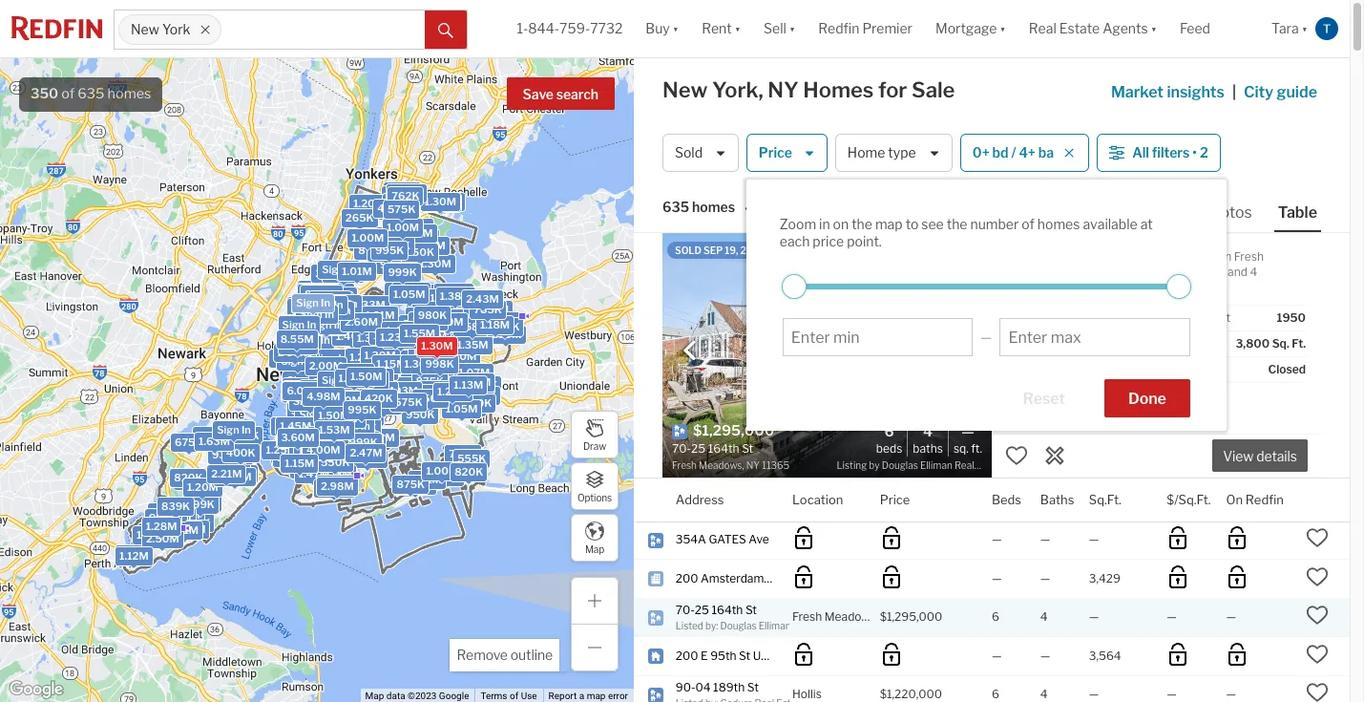 Task type: describe. For each thing, give the bounding box(es) containing it.
997k
[[349, 421, 377, 435]]

0 horizontal spatial 1.48m
[[298, 444, 330, 458]]

mortgage ▾ button
[[925, 0, 1018, 57]]

ba
[[1039, 145, 1055, 161]]

save search
[[523, 86, 599, 102]]

rent ▾ button
[[702, 0, 741, 57]]

remove 0+ bd / 4+ ba image
[[1064, 147, 1076, 159]]

0 vertical spatial on redfin
[[1008, 336, 1061, 351]]

welcome to this legal two family home in  fresh meadows! offering a total of 6 bedrooms and 4 bathrooms, and 2 well kept...
[[1008, 249, 1265, 294]]

1 horizontal spatial price button
[[880, 479, 911, 521]]

1.35m down 4.00m
[[303, 460, 334, 473]]

1 vertical spatial 1.28m
[[146, 520, 177, 533]]

status
[[1181, 362, 1215, 376]]

1 vertical spatial redfin
[[1026, 336, 1061, 351]]

0 horizontal spatial and
[[1072, 280, 1092, 294]]

1 vertical spatial 895k
[[346, 400, 375, 413]]

options button
[[571, 462, 619, 510]]

x-out this home image
[[1044, 444, 1067, 467]]

6 right $1,295,000 at the right of the page
[[992, 610, 1000, 624]]

820k up 860k
[[174, 471, 203, 484]]

0 vertical spatial 875k
[[416, 375, 444, 388]]

1.84m up 1.92m
[[339, 371, 370, 385]]

1.35m down 997k
[[348, 435, 380, 449]]

1 horizontal spatial ft.
[[1038, 310, 1051, 325]]

2.36m
[[425, 196, 458, 209]]

2 the from the left
[[947, 216, 968, 232]]

gates
[[709, 532, 747, 547]]

next button image
[[955, 341, 974, 360]]

635 homes •
[[663, 199, 749, 217]]

1.22m
[[445, 355, 476, 369]]

1 vertical spatial 875k
[[397, 477, 425, 491]]

ft. for 3,800
[[1293, 336, 1307, 351]]

report a map error link
[[549, 691, 629, 701]]

90-04 189th st link
[[676, 680, 775, 695]]

0 vertical spatial 1.40m
[[336, 330, 368, 343]]

930k down 860k
[[182, 516, 211, 529]]

0 vertical spatial price
[[759, 145, 793, 161]]

1-844-759-7732 link
[[517, 20, 623, 37]]

555k
[[458, 451, 487, 465]]

3 favorite this home image from the top
[[1307, 643, 1330, 666]]

save
[[523, 86, 554, 102]]

1.21m down 4.98m on the bottom left of the page
[[322, 406, 352, 420]]

address
[[676, 491, 724, 507]]

1.00m down '910k'
[[371, 245, 403, 259]]

2 units down 2.00m
[[287, 383, 322, 396]]

0 vertical spatial favorite this home image
[[1006, 444, 1029, 467]]

all filters • 2
[[1133, 145, 1209, 161]]

0 vertical spatial 1.49m
[[432, 315, 464, 329]]

1 vertical spatial price
[[880, 491, 911, 507]]

see
[[922, 216, 944, 232]]

at
[[1141, 216, 1154, 232]]

1.00m down 735k
[[362, 384, 394, 397]]

1.68m
[[293, 445, 324, 459]]

735k
[[342, 365, 370, 379]]

2 vertical spatial 1.47m
[[299, 467, 330, 481]]

0 vertical spatial 1.47m
[[360, 368, 391, 382]]

999k up 763k
[[186, 498, 215, 511]]

bedrooms
[[1171, 265, 1226, 279]]

1.41m
[[409, 330, 439, 344]]

0 horizontal spatial 1.56m
[[352, 452, 384, 465]]

2 horizontal spatial 1.60m
[[450, 303, 482, 316]]

1 horizontal spatial 2.05m
[[389, 352, 422, 366]]

839k
[[161, 500, 190, 513]]

930k down the 442k
[[369, 398, 398, 412]]

map for map data ©2023 google
[[365, 691, 384, 701]]

960k
[[491, 320, 520, 334]]

1 vertical spatial 3.05m
[[218, 470, 252, 483]]

2 vertical spatial 995k
[[149, 511, 178, 525]]

930k up 2.30m
[[212, 448, 241, 462]]

0 horizontal spatial 1.49m
[[320, 412, 352, 426]]

200 amsterdam ave unit 3a link
[[676, 571, 830, 587]]

0 vertical spatial redfin
[[819, 20, 860, 37]]

buy
[[646, 20, 670, 37]]

rent ▾ button
[[691, 0, 753, 57]]

2 vertical spatial 1.60m
[[286, 458, 318, 471]]

1.08m up '910k'
[[355, 201, 387, 215]]

4 inside the 4 baths
[[924, 423, 933, 440]]

0 vertical spatial 575k
[[388, 203, 416, 216]]

930k down 993k
[[379, 248, 408, 262]]

1 vertical spatial 995k
[[348, 403, 377, 416]]

1.04m
[[449, 389, 481, 403]]

2 vertical spatial 998k
[[425, 358, 454, 371]]

new for new york, ny homes for sale
[[663, 77, 708, 102]]

of left the use
[[510, 691, 519, 701]]

lot size
[[1181, 336, 1223, 351]]

0 vertical spatial 900k
[[406, 231, 436, 245]]

6 inside 6 beds
[[885, 423, 895, 440]]

1.16m
[[462, 376, 491, 389]]

850k
[[416, 392, 445, 405]]

map button
[[571, 514, 619, 562]]

354a
[[676, 532, 707, 547]]

6 inside welcome to this legal two family home in  fresh meadows! offering a total of 6 bedrooms and 4 bathrooms, and 2 well kept...
[[1161, 265, 1169, 279]]

Enter max text field
[[1009, 329, 1182, 347]]

3a
[[814, 571, 830, 585]]

0 vertical spatial 1.56m
[[416, 329, 447, 343]]

164th
[[712, 602, 743, 617]]

0 vertical spatial 1.27m
[[397, 285, 427, 298]]

2.21m
[[211, 467, 242, 481]]

0 horizontal spatial baths
[[913, 441, 944, 455]]

of inside welcome to this legal two family home in  fresh meadows! offering a total of 6 bedrooms and 4 bathrooms, and 2 well kept...
[[1148, 265, 1159, 279]]

none
[[1105, 362, 1134, 376]]

1.18m down 2.63m on the left
[[480, 318, 510, 332]]

990k
[[375, 353, 404, 366]]

— inside — sq. ft.
[[962, 423, 975, 440]]

home inside welcome to this legal two family home in  fresh meadows! offering a total of 6 bedrooms and 4 bathrooms, and 2 well kept...
[[1188, 249, 1220, 264]]

▾ for mortgage ▾
[[1000, 20, 1007, 37]]

6 beds
[[877, 423, 903, 455]]

1 vertical spatial 1.70m
[[330, 393, 362, 407]]

amsterdam
[[701, 571, 764, 585]]

bathrooms,
[[1008, 280, 1070, 294]]

terms of use link
[[481, 691, 537, 701]]

2 up "11"
[[316, 267, 322, 280]]

1 horizontal spatial 1.33m
[[389, 285, 420, 298]]

2 up the 8.55m
[[283, 317, 289, 330]]

2 left the 2.80m
[[287, 383, 293, 396]]

0 horizontal spatial map
[[587, 691, 606, 701]]

units down 2.00m
[[295, 383, 322, 396]]

0 horizontal spatial 1.33m
[[354, 298, 386, 312]]

1 horizontal spatial 830k
[[468, 389, 497, 402]]

guide
[[1278, 83, 1318, 101]]

terms of use
[[481, 691, 537, 701]]

view details link
[[1213, 437, 1309, 472]]

home type button
[[836, 134, 953, 172]]

location
[[793, 491, 844, 507]]

350
[[31, 85, 58, 102]]

bd
[[993, 145, 1009, 161]]

buy ▾ button
[[635, 0, 691, 57]]

1.00m up 860k
[[178, 474, 210, 487]]

535k
[[386, 188, 415, 201]]

1 the from the left
[[852, 216, 873, 232]]

1.00m down 755k
[[426, 464, 459, 478]]

sq. for —
[[954, 441, 969, 455]]

real inside dropdown button
[[1030, 20, 1057, 37]]

2.15m
[[415, 239, 446, 252]]

1 vertical spatial baths
[[1041, 491, 1075, 507]]

1 horizontal spatial 1.13m
[[454, 378, 484, 391]]

1 horizontal spatial 1.25m
[[454, 394, 485, 408]]

units right "11"
[[326, 297, 352, 310]]

0 horizontal spatial beds
[[877, 441, 903, 455]]

1 vertical spatial 1.40m
[[305, 465, 337, 479]]

units up 8.60m at top left
[[291, 317, 318, 330]]

860k
[[188, 496, 218, 509]]

1.19m
[[156, 505, 186, 519]]

remove outline button
[[450, 639, 560, 671]]

total
[[1121, 265, 1145, 279]]

previous button image
[[681, 341, 700, 360]]

units up '11 units'
[[324, 267, 351, 280]]

0 horizontal spatial 1.90m
[[345, 307, 377, 320]]

1-844-759-7732
[[517, 20, 623, 37]]

0 vertical spatial 1.13m
[[378, 326, 408, 339]]

1.84m up 1.41m
[[413, 315, 444, 328]]

sale
[[912, 77, 956, 102]]

70-
[[676, 602, 695, 617]]

2 inside welcome to this legal two family home in  fresh meadows! offering a total of 6 bedrooms and 4 bathrooms, and 2 well kept...
[[1095, 280, 1101, 294]]

st for 189th
[[748, 680, 759, 694]]

1 horizontal spatial 1.90m
[[409, 309, 441, 323]]

— inside dialog
[[981, 329, 993, 345]]

0+ bd / 4+ ba button
[[961, 134, 1090, 172]]

0 vertical spatial 895k
[[358, 244, 387, 257]]

2 vertical spatial redfin
[[1246, 491, 1285, 507]]

1.08m up 935k
[[459, 377, 491, 391]]

4 baths
[[913, 423, 944, 455]]

1 horizontal spatial 1.45m
[[419, 304, 451, 317]]

1.09m
[[168, 508, 200, 522]]

meadows
[[825, 610, 877, 624]]

1.18m down 879k
[[424, 387, 454, 400]]

draw button
[[571, 411, 619, 458]]

1 vertical spatial a
[[580, 691, 585, 701]]

1.08m up 890k
[[363, 364, 395, 377]]

1.08m down 970k
[[339, 434, 371, 448]]

2 units up '11 units'
[[316, 267, 351, 280]]

1 horizontal spatial 2.50m
[[304, 382, 337, 395]]

• for homes
[[745, 200, 749, 217]]

outline
[[511, 647, 553, 663]]

265k
[[346, 211, 374, 224]]

0 vertical spatial 995k
[[375, 243, 404, 257]]

1.18m up 800k
[[403, 226, 433, 239]]

5.40m
[[321, 477, 354, 491]]

0 horizontal spatial 1.70m
[[281, 432, 312, 445]]

baths button
[[1041, 479, 1075, 521]]

1 vertical spatial 1.60m
[[363, 325, 395, 338]]

4 inside welcome to this legal two family home in  fresh meadows! offering a total of 6 bedrooms and 4 bathrooms, and 2 well kept...
[[1251, 265, 1258, 279]]

data
[[387, 691, 406, 701]]

1 vertical spatial 998k
[[401, 221, 430, 234]]

880k right 919k
[[381, 238, 411, 252]]

remove outline
[[457, 647, 553, 663]]

1.00m up 993k
[[387, 220, 419, 234]]

1.00m up 2.47m
[[363, 430, 395, 444]]

york
[[162, 21, 191, 38]]

1 vertical spatial 575k
[[395, 395, 423, 409]]

0 vertical spatial 1.28m
[[152, 506, 184, 519]]

©2023
[[408, 691, 437, 701]]

1.84m up 2.28m at the top left of the page
[[411, 295, 442, 308]]

real estate agents ▾
[[1030, 20, 1158, 37]]

1.75m
[[376, 332, 407, 345]]

4.98m
[[307, 390, 341, 403]]

maximum price slider
[[1167, 274, 1192, 299]]

estate inside real estate agents ▾ link
[[1060, 20, 1101, 37]]

2 favorite this home image from the top
[[1307, 604, 1330, 627]]

1 vertical spatial 1.47m
[[277, 419, 308, 432]]

1.21m down 850k
[[413, 473, 442, 486]]

820k down 780k
[[463, 397, 492, 410]]

google image
[[5, 677, 68, 702]]

0 vertical spatial 1.10m
[[387, 202, 417, 216]]

2.43m
[[466, 292, 499, 305]]

york,
[[713, 77, 764, 102]]

745k
[[382, 204, 410, 217]]

0 vertical spatial price button
[[747, 134, 828, 172]]

919k
[[354, 235, 381, 248]]

0 horizontal spatial 830k
[[415, 385, 444, 398]]

1.00m down 265k
[[352, 231, 384, 244]]

estate inside 70-25 164th st listed by: douglas elliman real estate
[[815, 620, 844, 631]]

homes inside zoom in on the map to see the number of homes available at each price point.
[[1038, 216, 1081, 232]]

1 vertical spatial 1.25m
[[266, 443, 297, 456]]

350 of 635 homes
[[31, 85, 151, 102]]

units down the 8.55m
[[286, 346, 313, 359]]

400k
[[226, 446, 256, 460]]

view details
[[1224, 448, 1298, 464]]

1.54m
[[418, 356, 450, 370]]

3.40m
[[318, 482, 351, 495]]



Task type: locate. For each thing, give the bounding box(es) containing it.
1.07m
[[459, 366, 490, 379]]

1.49m down 1.92m
[[320, 412, 352, 426]]

user photo image
[[1316, 17, 1339, 40]]

home up bedrooms
[[1188, 249, 1220, 264]]

unit inside 'link'
[[753, 648, 775, 663]]

▾
[[673, 20, 679, 37], [735, 20, 741, 37], [790, 20, 796, 37], [1000, 20, 1007, 37], [1152, 20, 1158, 37], [1302, 20, 1309, 37]]

to left see
[[906, 216, 919, 232]]

$/sq.ft. button
[[1168, 479, 1212, 521]]

2 vertical spatial 950k
[[406, 408, 435, 422]]

0 vertical spatial estate
[[1060, 20, 1101, 37]]

sq. up "closed"
[[1273, 336, 1290, 351]]

420k
[[365, 391, 393, 405]]

st right 189th
[[748, 680, 759, 694]]

780k
[[469, 379, 498, 392]]

on
[[1008, 336, 1023, 351], [1227, 491, 1244, 507]]

1.35m down 1.58m
[[457, 338, 489, 351]]

0 horizontal spatial 1.25m
[[266, 443, 297, 456]]

map inside button
[[585, 543, 605, 554]]

1.47m up 890k
[[360, 368, 391, 382]]

favorite this home image
[[1307, 527, 1330, 550], [1307, 604, 1330, 627], [1307, 643, 1330, 666], [1307, 681, 1330, 702]]

to inside welcome to this legal two family home in  fresh meadows! offering a total of 6 bedrooms and 4 bathrooms, and 2 well kept...
[[1061, 249, 1072, 264]]

submit search image
[[439, 23, 454, 38]]

1.84m up 1.79m
[[414, 324, 446, 337]]

2 200 from the top
[[676, 648, 699, 663]]

999k down 997k
[[349, 435, 378, 449]]

2 units down the 8.55m
[[278, 346, 313, 359]]

0 vertical spatial on
[[1008, 336, 1023, 351]]

1.58m
[[457, 320, 489, 333]]

the right see
[[947, 216, 968, 232]]

2 left well
[[1095, 280, 1101, 294]]

1 horizontal spatial 1.49m
[[432, 315, 464, 329]]

real inside 70-25 164th st listed by: douglas elliman real estate
[[793, 620, 813, 631]]

1 vertical spatial new
[[663, 77, 708, 102]]

unit left 3a
[[790, 571, 812, 585]]

1.28m down 1.19m
[[146, 520, 177, 533]]

1.18m
[[403, 226, 433, 239], [480, 318, 510, 332], [424, 387, 454, 400], [323, 467, 352, 480]]

0 vertical spatial beds
[[877, 441, 903, 455]]

0 vertical spatial 2.05m
[[389, 352, 422, 366]]

0 horizontal spatial 1.53m
[[319, 423, 350, 436]]

▾ inside dropdown button
[[1152, 20, 1158, 37]]

1.45m up the 1.74m in the bottom left of the page
[[280, 420, 312, 433]]

fresh right 'elliman'
[[793, 610, 823, 624]]

2 right filters
[[1201, 145, 1209, 161]]

1 horizontal spatial a
[[1112, 265, 1118, 279]]

2 horizontal spatial 1.48m
[[412, 306, 444, 320]]

0 vertical spatial homes
[[108, 85, 151, 102]]

1 horizontal spatial 1.56m
[[416, 329, 447, 343]]

0 vertical spatial to
[[906, 216, 919, 232]]

4.60m
[[212, 466, 246, 479]]

redfin down '$/sq. ft.'
[[1026, 336, 1061, 351]]

1.25m
[[454, 394, 485, 408], [266, 443, 297, 456]]

legal
[[1097, 249, 1126, 264]]

0 vertical spatial new
[[131, 21, 159, 38]]

1.40m down 2.60m
[[336, 330, 368, 343]]

on down 'view'
[[1227, 491, 1244, 507]]

ave for gates
[[749, 532, 769, 547]]

home left type
[[848, 145, 886, 161]]

1 horizontal spatial in
[[1223, 249, 1232, 264]]

189th
[[714, 680, 745, 694]]

minimum price slider
[[782, 274, 807, 299]]

1 ▾ from the left
[[673, 20, 679, 37]]

rent
[[702, 20, 732, 37]]

1 favorite this home image from the top
[[1307, 527, 1330, 550]]

Enter min text field
[[792, 329, 965, 347]]

1.53m up 4.00m
[[319, 423, 350, 436]]

993k
[[391, 234, 420, 247]]

homes down new york at the left of the page
[[108, 85, 151, 102]]

1 horizontal spatial the
[[947, 216, 968, 232]]

1 vertical spatial on
[[1227, 491, 1244, 507]]

1.65m
[[276, 419, 307, 432]]

1.59m
[[356, 336, 388, 350]]

1.60m up 1.58m
[[450, 303, 482, 316]]

0 vertical spatial a
[[1112, 265, 1118, 279]]

draw
[[584, 440, 607, 451]]

1 vertical spatial sq.
[[954, 441, 969, 455]]

0 vertical spatial in
[[820, 216, 831, 232]]

1.27m down 1.41m
[[413, 345, 443, 358]]

baths right 6 beds
[[913, 441, 944, 455]]

1 vertical spatial 1.27m
[[413, 345, 443, 358]]

favorite this home image
[[1006, 444, 1029, 467], [1307, 565, 1330, 588]]

200 up 70-
[[676, 571, 699, 585]]

04
[[696, 680, 711, 694]]

family
[[1152, 249, 1186, 264]]

0 horizontal spatial 1.10m
[[339, 435, 369, 448]]

1 vertical spatial 900k
[[380, 258, 410, 271]]

1 vertical spatial 950k
[[405, 245, 435, 259]]

200 inside 'link'
[[676, 648, 699, 663]]

0 vertical spatial 1.53m
[[465, 303, 497, 316]]

875k
[[416, 375, 444, 388], [397, 477, 425, 491]]

90-04 189th st
[[676, 680, 759, 694]]

ave up 70-25 164th st listed by: douglas elliman real estate
[[767, 571, 787, 585]]

1 horizontal spatial favorite this home image
[[1307, 565, 1330, 588]]

0 horizontal spatial map
[[365, 691, 384, 701]]

10.9m
[[282, 338, 314, 352]]

1 vertical spatial home
[[1188, 249, 1220, 264]]

1.44m
[[386, 324, 418, 337]]

new for new york
[[131, 21, 159, 38]]

price button
[[747, 134, 828, 172], [880, 479, 911, 521]]

2.50m down 2.00m
[[304, 382, 337, 395]]

1.21m up 1.58m
[[468, 299, 497, 312]]

1.47m
[[360, 368, 391, 382], [277, 419, 308, 432], [299, 467, 330, 481]]

1 horizontal spatial 1.53m
[[465, 303, 497, 316]]

feed button
[[1169, 0, 1261, 57]]

3,429
[[1090, 571, 1121, 585]]

dialog containing reset
[[747, 180, 1227, 431]]

1.45m up 2.28m at the top left of the page
[[419, 304, 451, 317]]

on redfin down view details
[[1227, 491, 1285, 507]]

95th
[[711, 648, 737, 663]]

1 horizontal spatial beds
[[992, 491, 1022, 507]]

st up douglas
[[746, 602, 757, 617]]

2 ▾ from the left
[[735, 20, 741, 37]]

1.08m
[[355, 201, 387, 215], [363, 364, 395, 377], [459, 377, 491, 391], [339, 434, 371, 448]]

5 ▾ from the left
[[1152, 20, 1158, 37]]

ft. right the 4 baths
[[972, 441, 983, 455]]

home inside button
[[848, 145, 886, 161]]

575k down 535k on the left top
[[388, 203, 416, 216]]

0 horizontal spatial 1.60m
[[286, 458, 318, 471]]

0 horizontal spatial new
[[131, 21, 159, 38]]

• inside "button"
[[1193, 145, 1198, 161]]

1.48m
[[412, 306, 444, 320], [362, 320, 394, 333], [298, 444, 330, 458]]

• inside 635 homes •
[[745, 200, 749, 217]]

1.21m up 1.75m
[[366, 309, 395, 322]]

heading
[[672, 422, 828, 473]]

price down 6 beds
[[880, 491, 911, 507]]

200 e 95th st unit 12a link
[[676, 648, 798, 664]]

1.60m
[[450, 303, 482, 316], [363, 325, 395, 338], [286, 458, 318, 471]]

new
[[131, 21, 159, 38], [663, 77, 708, 102]]

890k
[[367, 384, 396, 398]]

1 vertical spatial ft.
[[1293, 336, 1307, 351]]

3 ▾ from the left
[[790, 20, 796, 37]]

filters
[[1153, 145, 1191, 161]]

feed
[[1181, 20, 1211, 37]]

0 vertical spatial ave
[[749, 532, 769, 547]]

0 horizontal spatial 2.50m
[[146, 532, 179, 545]]

999k down 993k
[[388, 265, 417, 279]]

1.13m up 845k
[[454, 378, 484, 391]]

ave inside "200 amsterdam ave unit 3a" link
[[767, 571, 787, 585]]

of up kept...
[[1148, 265, 1159, 279]]

beds
[[877, 441, 903, 455], [992, 491, 1022, 507]]

1.18m up 3.40m
[[323, 467, 352, 480]]

2 horizontal spatial 1.23m
[[439, 286, 470, 299]]

785k
[[474, 302, 502, 316]]

2 inside all filters • 2 "button"
[[1201, 145, 1209, 161]]

the up point.
[[852, 216, 873, 232]]

▾ right sell
[[790, 20, 796, 37]]

1.90m up '1.55m'
[[409, 309, 441, 323]]

2 vertical spatial 1.70m
[[281, 432, 312, 445]]

1.74m
[[280, 439, 311, 452]]

map
[[585, 543, 605, 554], [365, 691, 384, 701]]

4 ▾ from the left
[[1000, 20, 1007, 37]]

2.05m down 1.19m
[[142, 525, 176, 539]]

1.60m down 1.78m
[[286, 458, 318, 471]]

1 horizontal spatial on redfin
[[1227, 491, 1285, 507]]

1 horizontal spatial and
[[1228, 265, 1248, 279]]

0 horizontal spatial 2.05m
[[142, 525, 176, 539]]

1 horizontal spatial new
[[663, 77, 708, 102]]

sold sep 19, 2023
[[675, 245, 766, 256]]

2 horizontal spatial redfin
[[1246, 491, 1285, 507]]

st for 164th
[[746, 602, 757, 617]]

ft. for —
[[972, 441, 983, 455]]

2 units up the 8.55m
[[283, 317, 318, 330]]

redfin left premier
[[819, 20, 860, 37]]

1 vertical spatial map
[[587, 691, 606, 701]]

930k
[[379, 248, 408, 262], [369, 398, 398, 412], [212, 448, 241, 462], [182, 516, 211, 529]]

1 horizontal spatial to
[[1061, 249, 1072, 264]]

200 for 200 amsterdam ave unit 3a
[[676, 571, 699, 585]]

0 vertical spatial 200
[[676, 571, 699, 585]]

0 vertical spatial st
[[746, 602, 757, 617]]

redfin down view details
[[1246, 491, 1285, 507]]

1.45m
[[419, 304, 451, 317], [280, 420, 312, 433]]

4 favorite this home image from the top
[[1307, 681, 1330, 702]]

200
[[676, 571, 699, 585], [676, 648, 699, 663]]

1.48m up 1.59m
[[362, 320, 394, 333]]

▾ for sell ▾
[[790, 20, 796, 37]]

beds left baths button
[[992, 491, 1022, 507]]

0 horizontal spatial 1.45m
[[280, 420, 312, 433]]

999k down 2.28m at the top left of the page
[[387, 332, 416, 346]]

880k down 993k
[[393, 251, 422, 265]]

0 vertical spatial ft.
[[1038, 310, 1051, 325]]

$/sq. ft.
[[1008, 310, 1051, 325]]

0 vertical spatial real
[[1030, 20, 1057, 37]]

of right 350 at the left top
[[61, 85, 75, 102]]

st inside 70-25 164th st listed by: douglas elliman real estate
[[746, 602, 757, 617]]

ave for amsterdam
[[767, 571, 787, 585]]

1 vertical spatial map
[[365, 691, 384, 701]]

925k
[[197, 428, 225, 442]]

▾ for buy ▾
[[673, 20, 679, 37]]

442k
[[367, 385, 395, 398]]

1 horizontal spatial baths
[[1041, 491, 1075, 507]]

1 horizontal spatial redfin
[[1026, 336, 1061, 351]]

ft. inside — sq. ft.
[[972, 441, 983, 455]]

2
[[1201, 145, 1209, 161], [316, 267, 322, 280], [1095, 280, 1101, 294], [283, 317, 289, 330], [278, 346, 284, 359], [287, 383, 293, 396]]

2 vertical spatial 1.23m
[[223, 467, 254, 481]]

fresh meadows $1,295,000
[[793, 610, 943, 624]]

11
[[313, 297, 324, 310]]

980k
[[418, 308, 447, 322], [381, 385, 410, 398], [439, 386, 468, 399]]

200 for 200 e 95th st unit 12a
[[676, 648, 699, 663]]

st for 95th
[[739, 648, 751, 663]]

sold button
[[663, 134, 739, 172]]

635 inside 635 homes •
[[663, 199, 690, 215]]

1.00m down 420k
[[348, 410, 380, 423]]

1 horizontal spatial 1.23m
[[380, 331, 411, 344]]

0 horizontal spatial homes
[[108, 85, 151, 102]]

price button down 6 beds
[[880, 479, 911, 521]]

a up well
[[1112, 265, 1118, 279]]

880k
[[381, 238, 411, 252], [393, 251, 422, 265]]

available
[[1084, 216, 1138, 232]]

1 horizontal spatial 3.05m
[[423, 286, 457, 300]]

to inside zoom in on the map to see the number of homes available at each price point.
[[906, 216, 919, 232]]

map inside zoom in on the map to see the number of homes available at each price point.
[[876, 216, 903, 232]]

1.50m
[[436, 311, 468, 324], [485, 314, 517, 328], [351, 369, 383, 383], [358, 371, 390, 384], [318, 408, 350, 422]]

dialog
[[747, 180, 1227, 431]]

200 amsterdam ave unit 3a
[[676, 571, 830, 585]]

real right 'elliman'
[[793, 620, 813, 631]]

0 horizontal spatial favorite this home image
[[1006, 444, 1029, 467]]

1.36m
[[405, 357, 436, 370]]

▾ for rent ▾
[[735, 20, 741, 37]]

map region
[[0, 0, 666, 702]]

2 down the 8.55m
[[278, 346, 284, 359]]

homes inside 635 homes •
[[693, 199, 735, 215]]

▾ for tara ▾
[[1302, 20, 1309, 37]]

935k
[[454, 400, 482, 413]]

1.35m down 2.60m
[[357, 331, 388, 345]]

new left york,
[[663, 77, 708, 102]]

in inside zoom in on the map to see the number of homes available at each price point.
[[820, 216, 831, 232]]

a inside welcome to this legal two family home in  fresh meadows! offering a total of 6 bedrooms and 4 bathrooms, and 2 well kept...
[[1112, 265, 1118, 279]]

sep
[[704, 245, 723, 256]]

table
[[1279, 203, 1318, 222]]

2 horizontal spatial 1.70m
[[421, 341, 452, 354]]

ft. right $/sq.
[[1038, 310, 1051, 325]]

0 horizontal spatial real
[[793, 620, 813, 631]]

1.33m up 2.60m
[[354, 298, 386, 312]]

map for map
[[585, 543, 605, 554]]

0 vertical spatial and
[[1228, 265, 1248, 279]]

0 horizontal spatial a
[[580, 691, 585, 701]]

in left on
[[820, 216, 831, 232]]

st inside 'link'
[[739, 648, 751, 663]]

1.03m
[[387, 384, 418, 397]]

of inside zoom in on the map to see the number of homes available at each price point.
[[1022, 216, 1035, 232]]

meadows!
[[1008, 265, 1063, 279]]

3.05m down 400k
[[218, 470, 252, 483]]

1 horizontal spatial 1.48m
[[362, 320, 394, 333]]

on redfin down '$/sq. ft.'
[[1008, 336, 1061, 351]]

1 vertical spatial 1.53m
[[319, 423, 350, 436]]

1.10m down 535k on the left top
[[387, 202, 417, 216]]

save search button
[[507, 77, 615, 110]]

in inside welcome to this legal two family home in  fresh meadows! offering a total of 6 bedrooms and 4 bathrooms, and 2 well kept...
[[1223, 249, 1232, 264]]

999k down 1.36m
[[398, 380, 426, 393]]

on inside on redfin button
[[1227, 491, 1244, 507]]

city guide link
[[1245, 81, 1322, 104]]

1 vertical spatial 1.49m
[[320, 412, 352, 426]]

2 horizontal spatial ft.
[[1293, 336, 1307, 351]]

0 horizontal spatial 635
[[78, 85, 105, 102]]

welcome
[[1008, 249, 1058, 264]]

895k down '910k'
[[358, 244, 387, 257]]

895k up 997k
[[346, 400, 375, 413]]

0 vertical spatial fresh
[[1235, 249, 1265, 264]]

in up bedrooms
[[1223, 249, 1232, 264]]

fresh down 'photos' 'button'
[[1235, 249, 1265, 264]]

photo of 70-25 164th st, fresh meadows, ny 11365 image
[[663, 233, 992, 478]]

remove new york image
[[200, 24, 211, 35]]

ft. down 1950
[[1293, 336, 1307, 351]]

▾ right mortgage
[[1000, 20, 1007, 37]]

1.47m up the 1.74m in the bottom left of the page
[[277, 419, 308, 432]]

6 left the 4 baths
[[885, 423, 895, 440]]

4.00m
[[307, 443, 341, 456]]

6 ▾ from the left
[[1302, 20, 1309, 37]]

None search field
[[222, 11, 425, 49]]

575k
[[388, 203, 416, 216], [395, 395, 423, 409]]

1.40m up 3.40m
[[305, 465, 337, 479]]

unit left 12a
[[753, 648, 775, 663]]

759-
[[560, 20, 591, 37]]

1.23m
[[439, 286, 470, 299], [380, 331, 411, 344], [223, 467, 254, 481]]

sq. inside — sq. ft.
[[954, 441, 969, 455]]

done button
[[1105, 379, 1191, 417]]

0 vertical spatial 2.50m
[[304, 382, 337, 395]]

1.00m up 745k
[[391, 186, 423, 200]]

units
[[324, 267, 351, 280], [326, 297, 352, 310], [291, 317, 318, 330], [286, 346, 313, 359], [295, 383, 322, 396]]

0 horizontal spatial fresh
[[793, 610, 823, 624]]

search
[[557, 86, 599, 102]]

1.33m
[[389, 285, 420, 298], [354, 298, 386, 312]]

1 horizontal spatial •
[[1193, 145, 1198, 161]]

1 vertical spatial on redfin
[[1227, 491, 1285, 507]]

2.28m
[[403, 317, 436, 331]]

year
[[1181, 310, 1204, 325]]

0 vertical spatial 950k
[[388, 184, 417, 197]]

estate left agents on the right of the page
[[1060, 20, 1101, 37]]

• for filters
[[1193, 145, 1198, 161]]

1 vertical spatial •
[[745, 200, 749, 217]]

2 horizontal spatial homes
[[1038, 216, 1081, 232]]

820k down 555k
[[455, 465, 484, 478]]

sq. right the 4 baths
[[954, 441, 969, 455]]

ave inside the 354a gates ave link
[[749, 532, 769, 547]]

3.05m down 1.24m
[[423, 286, 457, 300]]

sq. for 3,800
[[1273, 336, 1290, 351]]

map left data
[[365, 691, 384, 701]]

and
[[1228, 265, 1248, 279], [1072, 280, 1092, 294]]

0 horizontal spatial home
[[848, 145, 886, 161]]

0 vertical spatial unit
[[790, 571, 812, 585]]

fresh inside welcome to this legal two family home in  fresh meadows! offering a total of 6 bedrooms and 4 bathrooms, and 2 well kept...
[[1235, 249, 1265, 264]]

2.00m
[[309, 359, 343, 372]]

this
[[1074, 249, 1094, 264]]

map down options
[[585, 543, 605, 554]]

0 vertical spatial 998k
[[387, 195, 416, 209]]

200 e 95th st unit 12a
[[676, 648, 798, 663]]

1 horizontal spatial homes
[[693, 199, 735, 215]]

tara ▾
[[1272, 20, 1309, 37]]

more link
[[1161, 280, 1189, 294]]

on down $/sq.
[[1008, 336, 1023, 351]]

6 right "$1,220,000"
[[992, 687, 1000, 701]]

1 200 from the top
[[676, 571, 699, 585]]



Task type: vqa. For each thing, say whether or not it's contained in the screenshot.
Economists's Our
no



